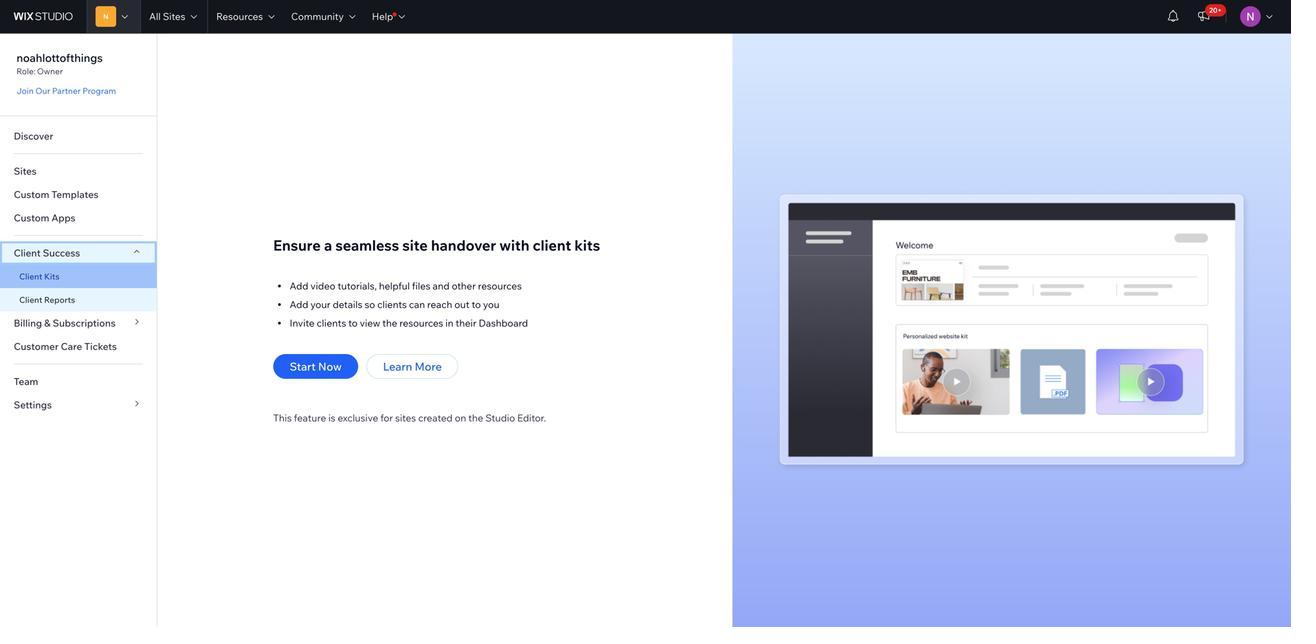 Task type: locate. For each thing, give the bounding box(es) containing it.
kits
[[575, 236, 601, 255]]

1 horizontal spatial sites
[[163, 10, 185, 22]]

help button
[[364, 0, 413, 33]]

the right on
[[469, 412, 484, 424]]

0 vertical spatial client
[[14, 247, 41, 259]]

1 horizontal spatial the
[[469, 412, 484, 424]]

custom inside custom apps link
[[14, 212, 49, 224]]

1 add from the top
[[290, 280, 309, 292]]

1 horizontal spatial to
[[472, 299, 481, 311]]

this
[[273, 412, 292, 424]]

start
[[290, 360, 316, 374]]

sites inside sidebar element
[[14, 165, 37, 177]]

1 vertical spatial client
[[19, 271, 42, 282]]

the right view
[[383, 317, 398, 329]]

0 vertical spatial custom
[[14, 188, 49, 201]]

0 horizontal spatial sites
[[14, 165, 37, 177]]

add up invite
[[290, 299, 309, 311]]

add left video
[[290, 280, 309, 292]]

clients down helpful
[[378, 299, 407, 311]]

join
[[17, 86, 34, 96]]

resources down "can"
[[400, 317, 444, 329]]

partner
[[52, 86, 81, 96]]

2 add from the top
[[290, 299, 309, 311]]

out
[[455, 299, 470, 311]]

client left kits
[[19, 271, 42, 282]]

2 vertical spatial client
[[19, 295, 42, 305]]

owner
[[37, 66, 63, 76]]

0 vertical spatial to
[[472, 299, 481, 311]]

custom apps link
[[0, 206, 157, 230]]

0 horizontal spatial the
[[383, 317, 398, 329]]

to left view
[[349, 317, 358, 329]]

resources
[[478, 280, 522, 292], [400, 317, 444, 329]]

start now button
[[273, 354, 359, 379]]

noahlottofthings role: owner
[[17, 51, 103, 76]]

custom inside custom templates "link"
[[14, 188, 49, 201]]

the inside add video tutorials, helpful files and other resources add your details so clients can reach out to you invite clients to view the resources in their dashboard
[[383, 317, 398, 329]]

client reports
[[19, 295, 75, 305]]

clients
[[378, 299, 407, 311], [317, 317, 346, 329]]

settings button
[[0, 393, 157, 417]]

add video tutorials, helpful files and other resources add your details so clients can reach out to you invite clients to view the resources in their dashboard
[[290, 280, 528, 329]]

1 vertical spatial resources
[[400, 317, 444, 329]]

sites down the "discover"
[[14, 165, 37, 177]]

1 vertical spatial custom
[[14, 212, 49, 224]]

reach
[[427, 299, 453, 311]]

the
[[383, 317, 398, 329], [469, 412, 484, 424]]

to right out
[[472, 299, 481, 311]]

sites
[[395, 412, 416, 424]]

1 vertical spatial clients
[[317, 317, 346, 329]]

can
[[409, 299, 425, 311]]

0 vertical spatial add
[[290, 280, 309, 292]]

other
[[452, 280, 476, 292]]

for
[[381, 412, 393, 424]]

care
[[61, 341, 82, 353]]

0 vertical spatial clients
[[378, 299, 407, 311]]

custom up custom apps on the left
[[14, 188, 49, 201]]

0 vertical spatial sites
[[163, 10, 185, 22]]

custom for custom templates
[[14, 188, 49, 201]]

feature
[[294, 412, 326, 424]]

0 horizontal spatial clients
[[317, 317, 346, 329]]

client success button
[[0, 241, 157, 265]]

sidebar element
[[0, 33, 158, 627]]

all
[[149, 10, 161, 22]]

2 custom from the top
[[14, 212, 49, 224]]

1 vertical spatial the
[[469, 412, 484, 424]]

custom left the apps
[[14, 212, 49, 224]]

1 custom from the top
[[14, 188, 49, 201]]

learn more
[[383, 360, 442, 374]]

resources up you
[[478, 280, 522, 292]]

apps
[[52, 212, 75, 224]]

created
[[418, 412, 453, 424]]

customer
[[14, 341, 59, 353]]

seamless
[[336, 236, 399, 255]]

0 horizontal spatial resources
[[400, 317, 444, 329]]

with
[[500, 236, 530, 255]]

start now
[[290, 360, 342, 374]]

team
[[14, 376, 38, 388]]

client up billing
[[19, 295, 42, 305]]

clients down your
[[317, 317, 346, 329]]

reports
[[44, 295, 75, 305]]

view
[[360, 317, 381, 329]]

client for client kits
[[19, 271, 42, 282]]

client kits
[[19, 271, 59, 282]]

add
[[290, 280, 309, 292], [290, 299, 309, 311]]

tickets
[[84, 341, 117, 353]]

0 vertical spatial the
[[383, 317, 398, 329]]

exclusive
[[338, 412, 378, 424]]

so
[[365, 299, 375, 311]]

0 horizontal spatial to
[[349, 317, 358, 329]]

and
[[433, 280, 450, 292]]

0 vertical spatial resources
[[478, 280, 522, 292]]

learn more link
[[367, 354, 459, 379]]

sites
[[163, 10, 185, 22], [14, 165, 37, 177]]

1 horizontal spatial clients
[[378, 299, 407, 311]]

1 vertical spatial add
[[290, 299, 309, 311]]

client up client kits
[[14, 247, 41, 259]]

kits
[[44, 271, 59, 282]]

customer care tickets link
[[0, 335, 157, 358]]

custom
[[14, 188, 49, 201], [14, 212, 49, 224]]

video
[[311, 280, 336, 292]]

20+
[[1210, 6, 1223, 14]]

client for client reports
[[19, 295, 42, 305]]

billing & subscriptions button
[[0, 312, 157, 335]]

1 vertical spatial sites
[[14, 165, 37, 177]]

to
[[472, 299, 481, 311], [349, 317, 358, 329]]

site
[[403, 236, 428, 255]]

client inside popup button
[[14, 247, 41, 259]]

custom templates
[[14, 188, 99, 201]]

client
[[14, 247, 41, 259], [19, 271, 42, 282], [19, 295, 42, 305]]

sites right all at the left of the page
[[163, 10, 185, 22]]

more
[[415, 360, 442, 374]]



Task type: vqa. For each thing, say whether or not it's contained in the screenshot.
TAGS
no



Task type: describe. For each thing, give the bounding box(es) containing it.
n button
[[87, 0, 140, 33]]

now
[[318, 360, 342, 374]]

help
[[372, 10, 393, 22]]

custom templates link
[[0, 183, 157, 206]]

program
[[83, 86, 116, 96]]

team link
[[0, 370, 157, 393]]

discover
[[14, 130, 53, 142]]

all sites
[[149, 10, 185, 22]]

billing & subscriptions
[[14, 317, 116, 329]]

in
[[446, 317, 454, 329]]

learn
[[383, 360, 413, 374]]

role:
[[17, 66, 36, 76]]

1 vertical spatial to
[[349, 317, 358, 329]]

this feature is exclusive for sites created on the studio editor.
[[273, 412, 546, 424]]

details
[[333, 299, 363, 311]]

client kits link
[[0, 265, 157, 288]]

custom apps
[[14, 212, 75, 224]]

you
[[483, 299, 500, 311]]

dashboard
[[479, 317, 528, 329]]

editor.
[[518, 412, 546, 424]]

billing
[[14, 317, 42, 329]]

1 horizontal spatial resources
[[478, 280, 522, 292]]

your
[[311, 299, 331, 311]]

client success
[[14, 247, 80, 259]]

files
[[412, 280, 431, 292]]

&
[[44, 317, 51, 329]]

settings
[[14, 399, 52, 411]]

subscriptions
[[53, 317, 116, 329]]

sites link
[[0, 160, 157, 183]]

ensure a seamless site handover with client kits
[[273, 236, 601, 255]]

studio
[[486, 412, 515, 424]]

our
[[36, 86, 50, 96]]

community
[[291, 10, 344, 22]]

resources
[[216, 10, 263, 22]]

on
[[455, 412, 467, 424]]

client for client success
[[14, 247, 41, 259]]

customer care tickets
[[14, 341, 117, 353]]

ensure
[[273, 236, 321, 255]]

templates
[[52, 188, 99, 201]]

helpful
[[379, 280, 410, 292]]

join our partner program
[[17, 86, 116, 96]]

discover link
[[0, 125, 157, 148]]

noahlottofthings
[[17, 51, 103, 65]]

success
[[43, 247, 80, 259]]

client
[[533, 236, 572, 255]]

handover
[[431, 236, 497, 255]]

a
[[324, 236, 332, 255]]

custom for custom apps
[[14, 212, 49, 224]]

invite
[[290, 317, 315, 329]]

tutorials,
[[338, 280, 377, 292]]

join our partner program button
[[17, 85, 116, 97]]

client reports link
[[0, 288, 157, 312]]

is
[[329, 412, 336, 424]]

n
[[103, 12, 109, 21]]

their
[[456, 317, 477, 329]]



